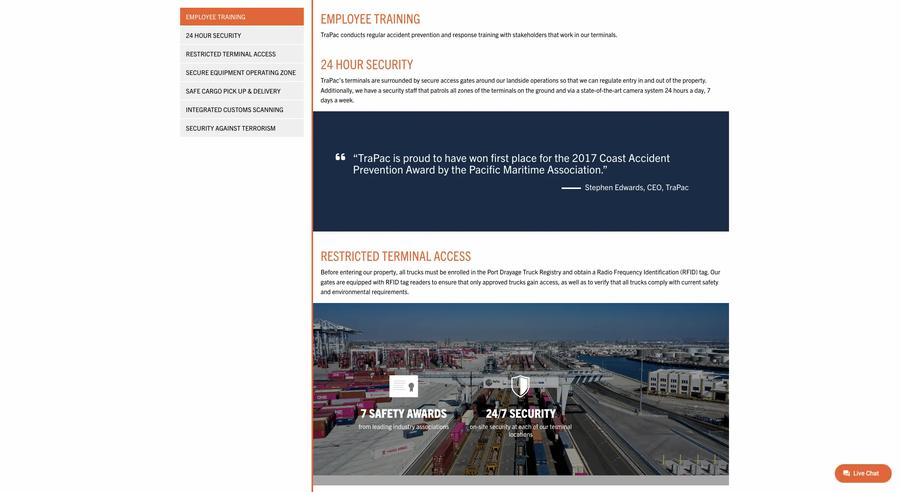 Task type: locate. For each thing, give the bounding box(es) containing it.
is
[[393, 150, 400, 164]]

security down employee training link at the top left of the page
[[213, 31, 241, 39]]

to left the verify
[[588, 278, 593, 285]]

0 horizontal spatial employee
[[186, 13, 216, 20]]

1 horizontal spatial terminal
[[382, 247, 431, 264]]

locations
[[509, 430, 533, 438]]

our left terminal
[[540, 423, 548, 430]]

0 horizontal spatial we
[[355, 86, 363, 94]]

ensure
[[438, 278, 457, 285]]

restricted up entering at the left of the page
[[321, 247, 379, 264]]

the left won
[[451, 162, 466, 176]]

24 hour security down regular
[[321, 55, 413, 72]]

0 horizontal spatial of
[[475, 86, 480, 94]]

0 vertical spatial trapac
[[321, 31, 339, 38]]

day,
[[694, 86, 706, 94]]

terminals up week. on the top left of the page
[[345, 76, 370, 84]]

trucks down frequency
[[630, 278, 647, 285]]

in right the entry
[[638, 76, 643, 84]]

by
[[413, 76, 420, 84], [438, 162, 449, 176]]

to
[[433, 150, 442, 164], [432, 278, 437, 285], [588, 278, 593, 285]]

safe cargo pick up & delivery link
[[180, 82, 304, 100]]

have right additionally,
[[364, 86, 377, 94]]

1 horizontal spatial access
[[434, 247, 471, 264]]

employee training up regular
[[321, 10, 420, 26]]

entering
[[340, 268, 362, 276]]

24/7 security on-site security at each of our terminal locations
[[470, 405, 572, 438]]

0 horizontal spatial are
[[336, 278, 345, 285]]

awards
[[407, 405, 447, 420]]

in
[[574, 31, 579, 38], [638, 76, 643, 84], [471, 268, 476, 276]]

gates
[[460, 76, 475, 84], [321, 278, 335, 285]]

to right proud
[[433, 150, 442, 164]]

1 horizontal spatial restricted terminal access
[[321, 247, 471, 264]]

port
[[487, 268, 498, 276]]

with down identification
[[669, 278, 680, 285]]

response
[[453, 31, 477, 38]]

"trapac is proud to have won first place for the 2017 coast accident prevention award by the pacific maritime association."
[[353, 150, 670, 176]]

radio
[[597, 268, 612, 276]]

the left port
[[477, 268, 486, 276]]

24 hour security up restricted terminal access link
[[186, 31, 241, 39]]

0 vertical spatial in
[[574, 31, 579, 38]]

have
[[364, 86, 377, 94], [445, 150, 467, 164]]

as left well
[[561, 278, 567, 285]]

1 horizontal spatial we
[[580, 76, 587, 84]]

1 horizontal spatial gates
[[460, 76, 475, 84]]

by right award
[[438, 162, 449, 176]]

1 vertical spatial trapac
[[666, 182, 689, 192]]

1 horizontal spatial are
[[371, 76, 380, 84]]

landside
[[507, 76, 529, 84]]

that left work on the right
[[548, 31, 559, 38]]

by up staff
[[413, 76, 420, 84]]

0 horizontal spatial trapac
[[321, 31, 339, 38]]

0 vertical spatial 24
[[186, 31, 193, 39]]

that right the verify
[[610, 278, 621, 285]]

24 up secure
[[186, 31, 193, 39]]

before entering our property, all trucks must be enrolled in the port drayage truck registry and obtain a radio frequency identification (rfid) tag. our gates are equipped with rfid tag readers to ensure that only approved trucks gain access, as well as to verify that all trucks comply with current safety and environmental requirements.
[[321, 268, 720, 295]]

24 hour security link
[[180, 26, 304, 44]]

the down around
[[481, 86, 490, 94]]

of right each
[[533, 423, 538, 430]]

1 vertical spatial are
[[336, 278, 345, 285]]

1 vertical spatial restricted terminal access
[[321, 247, 471, 264]]

hour up secure
[[194, 31, 211, 39]]

terminals.
[[591, 31, 618, 38]]

0 vertical spatial terminals
[[345, 76, 370, 84]]

access
[[253, 50, 276, 58], [434, 247, 471, 264]]

1 vertical spatial of
[[475, 86, 480, 94]]

art
[[614, 86, 622, 94]]

registry
[[539, 268, 561, 276]]

cargo
[[202, 87, 222, 95]]

have inside "trapac is proud to have won first place for the 2017 coast accident prevention award by the pacific maritime association."
[[445, 150, 467, 164]]

1 horizontal spatial 24 hour security
[[321, 55, 413, 72]]

are down entering at the left of the page
[[336, 278, 345, 285]]

1 horizontal spatial as
[[580, 278, 586, 285]]

employee training up 24 hour security link
[[186, 13, 245, 20]]

our
[[581, 31, 590, 38], [496, 76, 505, 84], [363, 268, 372, 276], [540, 423, 548, 430]]

7 inside trapac's terminals are surrounded by secure access gates around our landside operations so that we can regulate entry in and out of the property. additionally, we have a security staff that patrols all zones of the terminals on the ground and via a state-of-the-art camera system 24 hours a day, 7 days a week.
[[707, 86, 711, 94]]

days
[[321, 96, 333, 104]]

terminal up "tag"
[[382, 247, 431, 264]]

integrated customs scanning
[[186, 106, 283, 113]]

0 vertical spatial access
[[253, 50, 276, 58]]

secure
[[186, 68, 209, 76]]

0 vertical spatial terminal
[[222, 50, 252, 58]]

trapac right the ceo,
[[666, 182, 689, 192]]

1 vertical spatial by
[[438, 162, 449, 176]]

access up the operating
[[253, 50, 276, 58]]

a left "day,"
[[690, 86, 693, 94]]

24 hour security
[[186, 31, 241, 39], [321, 55, 413, 72]]

0 vertical spatial security
[[383, 86, 404, 94]]

first
[[491, 150, 509, 164]]

security down 24/7 at the right of the page
[[489, 423, 511, 430]]

restricted terminal access up property,
[[321, 247, 471, 264]]

(rfid)
[[680, 268, 698, 276]]

property,
[[373, 268, 398, 276]]

integrated customs scanning link
[[180, 101, 304, 118]]

a left radio
[[592, 268, 596, 276]]

0 horizontal spatial in
[[471, 268, 476, 276]]

gates down before
[[321, 278, 335, 285]]

0 horizontal spatial security
[[383, 86, 404, 94]]

7
[[707, 86, 711, 94], [361, 405, 367, 420]]

a
[[378, 86, 381, 94], [576, 86, 580, 94], [690, 86, 693, 94], [334, 96, 338, 104], [592, 268, 596, 276]]

security up each
[[509, 405, 556, 420]]

terminal
[[222, 50, 252, 58], [382, 247, 431, 264]]

1 horizontal spatial restricted
[[321, 247, 379, 264]]

we
[[580, 76, 587, 84], [355, 86, 363, 94]]

the inside the before entering our property, all trucks must be enrolled in the port drayage truck registry and obtain a radio frequency identification (rfid) tag. our gates are equipped with rfid tag readers to ensure that only approved trucks gain access, as well as to verify that all trucks comply with current safety and environmental requirements.
[[477, 268, 486, 276]]

hour up trapac's at the left top of the page
[[336, 55, 364, 72]]

of
[[666, 76, 671, 84], [475, 86, 480, 94], [533, 423, 538, 430]]

solid image
[[336, 151, 345, 162]]

trapac's
[[321, 76, 344, 84]]

0 vertical spatial 7
[[707, 86, 711, 94]]

in right work on the right
[[574, 31, 579, 38]]

7 up from
[[361, 405, 367, 420]]

0 horizontal spatial gates
[[321, 278, 335, 285]]

all up "tag"
[[399, 268, 405, 276]]

as right well
[[580, 278, 586, 285]]

0 horizontal spatial all
[[399, 268, 405, 276]]

training up accident
[[374, 10, 420, 26]]

0 horizontal spatial 24 hour security
[[186, 31, 241, 39]]

are left surrounded
[[371, 76, 380, 84]]

gates inside trapac's terminals are surrounded by secure access gates around our landside operations so that we can regulate entry in and out of the property. additionally, we have a security staff that patrols all zones of the terminals on the ground and via a state-of-the-art camera system 24 hours a day, 7 days a week.
[[460, 76, 475, 84]]

2 horizontal spatial in
[[638, 76, 643, 84]]

0 horizontal spatial by
[[413, 76, 420, 84]]

"trapac
[[353, 150, 391, 164]]

24 left hours
[[665, 86, 672, 94]]

trapac left "conducts"
[[321, 31, 339, 38]]

up
[[238, 87, 246, 95]]

leading
[[372, 423, 392, 430]]

a inside the before entering our property, all trucks must be enrolled in the port drayage truck registry and obtain a radio frequency identification (rfid) tag. our gates are equipped with rfid tag readers to ensure that only approved trucks gain access, as well as to verify that all trucks comply with current safety and environmental requirements.
[[592, 268, 596, 276]]

association."
[[547, 162, 608, 176]]

1 vertical spatial 24
[[321, 55, 333, 72]]

0 horizontal spatial training
[[217, 13, 245, 20]]

employee inside employee training link
[[186, 13, 216, 20]]

the
[[673, 76, 681, 84], [481, 86, 490, 94], [526, 86, 534, 94], [554, 150, 570, 164], [451, 162, 466, 176], [477, 268, 486, 276]]

security inside 24/7 security on-site security at each of our terminal locations
[[509, 405, 556, 420]]

restricted up secure
[[186, 50, 221, 58]]

2 vertical spatial all
[[623, 278, 629, 285]]

security
[[383, 86, 404, 94], [489, 423, 511, 430]]

employee training inside employee training link
[[186, 13, 245, 20]]

have left won
[[445, 150, 467, 164]]

employee training
[[321, 10, 420, 26], [186, 13, 245, 20]]

1 horizontal spatial by
[[438, 162, 449, 176]]

2 vertical spatial of
[[533, 423, 538, 430]]

trucks
[[407, 268, 424, 276], [509, 278, 526, 285], [630, 278, 647, 285]]

security inside 24/7 security on-site security at each of our terminal locations
[[489, 423, 511, 430]]

1 horizontal spatial security
[[489, 423, 511, 430]]

security down surrounded
[[383, 86, 404, 94]]

of inside 24/7 security on-site security at each of our terminal locations
[[533, 423, 538, 430]]

0 vertical spatial have
[[364, 86, 377, 94]]

work
[[560, 31, 573, 38]]

0 horizontal spatial restricted terminal access
[[186, 50, 276, 58]]

1 vertical spatial have
[[445, 150, 467, 164]]

safe cargo pick up & delivery
[[186, 87, 280, 95]]

0 horizontal spatial trucks
[[407, 268, 424, 276]]

we left can
[[580, 76, 587, 84]]

0 vertical spatial by
[[413, 76, 420, 84]]

terminals left on at the right top
[[491, 86, 516, 94]]

all inside trapac's terminals are surrounded by secure access gates around our landside operations so that we can regulate entry in and out of the property. additionally, we have a security staff that patrols all zones of the terminals on the ground and via a state-of-the-art camera system 24 hours a day, 7 days a week.
[[450, 86, 456, 94]]

system
[[645, 86, 663, 94]]

2 horizontal spatial 24
[[665, 86, 672, 94]]

0 horizontal spatial have
[[364, 86, 377, 94]]

1 vertical spatial gates
[[321, 278, 335, 285]]

are inside trapac's terminals are surrounded by secure access gates around our landside operations so that we can regulate entry in and out of the property. additionally, we have a security staff that patrols all zones of the terminals on the ground and via a state-of-the-art camera system 24 hours a day, 7 days a week.
[[371, 76, 380, 84]]

each
[[519, 423, 532, 430]]

of right zones
[[475, 86, 480, 94]]

our up equipped
[[363, 268, 372, 276]]

0 vertical spatial we
[[580, 76, 587, 84]]

as
[[561, 278, 567, 285], [580, 278, 586, 285]]

in up "only"
[[471, 268, 476, 276]]

of-
[[596, 86, 604, 94]]

against
[[215, 124, 240, 132]]

that down enrolled
[[458, 278, 469, 285]]

0 vertical spatial are
[[371, 76, 380, 84]]

24
[[186, 31, 193, 39], [321, 55, 333, 72], [665, 86, 672, 94]]

integrated
[[186, 106, 222, 113]]

2 horizontal spatial all
[[623, 278, 629, 285]]

edwards,
[[615, 182, 645, 192]]

1 horizontal spatial trapac
[[666, 182, 689, 192]]

1 horizontal spatial all
[[450, 86, 456, 94]]

our
[[710, 268, 720, 276]]

a right days
[[334, 96, 338, 104]]

the up hours
[[673, 76, 681, 84]]

by inside trapac's terminals are surrounded by secure access gates around our landside operations so that we can regulate entry in and out of the property. additionally, we have a security staff that patrols all zones of the terminals on the ground and via a state-of-the-art camera system 24 hours a day, 7 days a week.
[[413, 76, 420, 84]]

1 vertical spatial security
[[489, 423, 511, 430]]

property.
[[683, 76, 707, 84]]

0 vertical spatial hour
[[194, 31, 211, 39]]

hours
[[673, 86, 688, 94]]

0 vertical spatial restricted
[[186, 50, 221, 58]]

trucks up readers at the bottom
[[407, 268, 424, 276]]

are
[[371, 76, 380, 84], [336, 278, 345, 285]]

secure equipment operating zone link
[[180, 63, 304, 81]]

1 horizontal spatial terminals
[[491, 86, 516, 94]]

7 inside 7 safety awards from leading industry associations
[[361, 405, 367, 420]]

1 vertical spatial terminal
[[382, 247, 431, 264]]

and down before
[[321, 288, 331, 295]]

with down property,
[[373, 278, 384, 285]]

customs
[[223, 106, 251, 113]]

to down must
[[432, 278, 437, 285]]

0 horizontal spatial 7
[[361, 405, 367, 420]]

0 horizontal spatial employee training
[[186, 13, 245, 20]]

gates up zones
[[460, 76, 475, 84]]

for
[[539, 150, 552, 164]]

training up 24 hour security link
[[217, 13, 245, 20]]

0 vertical spatial gates
[[460, 76, 475, 84]]

and up well
[[563, 268, 573, 276]]

2 vertical spatial 24
[[665, 86, 672, 94]]

0 vertical spatial all
[[450, 86, 456, 94]]

the right on at the right top
[[526, 86, 534, 94]]

restricted terminal access link
[[180, 45, 304, 63]]

0 horizontal spatial 24
[[186, 31, 193, 39]]

all
[[450, 86, 456, 94], [399, 268, 405, 276], [623, 278, 629, 285]]

24 inside trapac's terminals are surrounded by secure access gates around our landside operations so that we can regulate entry in and out of the property. additionally, we have a security staff that patrols all zones of the terminals on the ground and via a state-of-the-art camera system 24 hours a day, 7 days a week.
[[665, 86, 672, 94]]

we right additionally,
[[355, 86, 363, 94]]

2 horizontal spatial trucks
[[630, 278, 647, 285]]

2 vertical spatial in
[[471, 268, 476, 276]]

our right work on the right
[[581, 31, 590, 38]]

0 horizontal spatial terminal
[[222, 50, 252, 58]]

2 horizontal spatial with
[[669, 278, 680, 285]]

restricted terminal access
[[186, 50, 276, 58], [321, 247, 471, 264]]

zone
[[280, 68, 296, 76]]

1 vertical spatial 7
[[361, 405, 367, 420]]

access up enrolled
[[434, 247, 471, 264]]

our right around
[[496, 76, 505, 84]]

1 vertical spatial 24 hour security
[[321, 55, 413, 72]]

7 right "day,"
[[707, 86, 711, 94]]

of right out
[[666, 76, 671, 84]]

0 horizontal spatial as
[[561, 278, 567, 285]]

1 vertical spatial in
[[638, 76, 643, 84]]

patrols
[[430, 86, 449, 94]]

1 vertical spatial we
[[355, 86, 363, 94]]

trucks down drayage on the right of page
[[509, 278, 526, 285]]

24 up trapac's at the left top of the page
[[321, 55, 333, 72]]

1 horizontal spatial 7
[[707, 86, 711, 94]]

1 horizontal spatial 24
[[321, 55, 333, 72]]

1 vertical spatial hour
[[336, 55, 364, 72]]

approved
[[483, 278, 508, 285]]

restricted terminal access up equipment
[[186, 50, 276, 58]]

1 horizontal spatial of
[[533, 423, 538, 430]]

all down frequency
[[623, 278, 629, 285]]

that
[[548, 31, 559, 38], [568, 76, 578, 84], [418, 86, 429, 94], [458, 278, 469, 285], [610, 278, 621, 285]]

2 as from the left
[[580, 278, 586, 285]]

all down access
[[450, 86, 456, 94]]

1 horizontal spatial employee training
[[321, 10, 420, 26]]

award
[[406, 162, 435, 176]]

identification
[[644, 268, 679, 276]]

terminal up secure equipment operating zone
[[222, 50, 252, 58]]

by inside "trapac is proud to have won first place for the 2017 coast accident prevention award by the pacific maritime association."
[[438, 162, 449, 176]]

2 horizontal spatial of
[[666, 76, 671, 84]]

environmental
[[332, 288, 370, 295]]

access,
[[540, 278, 560, 285]]

1 horizontal spatial have
[[445, 150, 467, 164]]

equipped
[[346, 278, 372, 285]]

with right training on the right of page
[[500, 31, 511, 38]]

in inside the before entering our property, all trucks must be enrolled in the port drayage truck registry and obtain a radio frequency identification (rfid) tag. our gates are equipped with rfid tag readers to ensure that only approved trucks gain access, as well as to verify that all trucks comply with current safety and environmental requirements.
[[471, 268, 476, 276]]

from
[[358, 423, 371, 430]]



Task type: vqa. For each thing, say whether or not it's contained in the screenshot.
Against
yes



Task type: describe. For each thing, give the bounding box(es) containing it.
0 horizontal spatial with
[[373, 278, 384, 285]]

24/7
[[486, 405, 507, 420]]

tag.
[[699, 268, 709, 276]]

can
[[588, 76, 598, 84]]

1 horizontal spatial trucks
[[509, 278, 526, 285]]

coast
[[599, 150, 626, 164]]

0 horizontal spatial terminals
[[345, 76, 370, 84]]

to inside "trapac is proud to have won first place for the 2017 coast accident prevention award by the pacific maritime association."
[[433, 150, 442, 164]]

camera
[[623, 86, 643, 94]]

ceo,
[[647, 182, 664, 192]]

that right so
[[568, 76, 578, 84]]

maritime
[[503, 162, 545, 176]]

in inside trapac's terminals are surrounded by secure access gates around our landside operations so that we can regulate entry in and out of the property. additionally, we have a security staff that patrols all zones of the terminals on the ground and via a state-of-the-art camera system 24 hours a day, 7 days a week.
[[638, 76, 643, 84]]

comply
[[648, 278, 668, 285]]

regulate
[[600, 76, 621, 84]]

and left response
[[441, 31, 451, 38]]

pick
[[223, 87, 236, 95]]

entry
[[623, 76, 637, 84]]

out
[[656, 76, 665, 84]]

security against terrorism link
[[180, 119, 304, 137]]

access
[[441, 76, 459, 84]]

site
[[479, 423, 488, 430]]

0 vertical spatial of
[[666, 76, 671, 84]]

requirements.
[[372, 288, 409, 295]]

that down the secure
[[418, 86, 429, 94]]

current
[[682, 278, 701, 285]]

security inside trapac's terminals are surrounded by secure access gates around our landside operations so that we can regulate entry in and out of the property. additionally, we have a security staff that patrols all zones of the terminals on the ground and via a state-of-the-art camera system 24 hours a day, 7 days a week.
[[383, 86, 404, 94]]

0 vertical spatial restricted terminal access
[[186, 50, 276, 58]]

prevention
[[353, 162, 403, 176]]

security against terrorism
[[186, 124, 275, 132]]

operations
[[530, 76, 559, 84]]

regular
[[367, 31, 385, 38]]

at
[[512, 423, 517, 430]]

terrorism
[[242, 124, 275, 132]]

security down integrated
[[186, 124, 214, 132]]

accident
[[628, 150, 670, 164]]

1 vertical spatial restricted
[[321, 247, 379, 264]]

on
[[518, 86, 524, 94]]

be
[[440, 268, 446, 276]]

prevention
[[411, 31, 440, 38]]

only
[[470, 278, 481, 285]]

safety
[[369, 405, 404, 420]]

1 vertical spatial access
[[434, 247, 471, 264]]

a down surrounded
[[378, 86, 381, 94]]

frequency
[[614, 268, 642, 276]]

1 horizontal spatial with
[[500, 31, 511, 38]]

proud
[[403, 150, 430, 164]]

around
[[476, 76, 495, 84]]

1 horizontal spatial training
[[374, 10, 420, 26]]

1 horizontal spatial in
[[574, 31, 579, 38]]

readers
[[410, 278, 430, 285]]

2017
[[572, 150, 597, 164]]

1 vertical spatial all
[[399, 268, 405, 276]]

place
[[511, 150, 537, 164]]

equipment
[[210, 68, 244, 76]]

accident
[[387, 31, 410, 38]]

0 horizontal spatial access
[[253, 50, 276, 58]]

1 as from the left
[[561, 278, 567, 285]]

ground
[[536, 86, 555, 94]]

won
[[469, 150, 488, 164]]

and left out
[[644, 76, 654, 84]]

before
[[321, 268, 338, 276]]

1 horizontal spatial employee
[[321, 10, 371, 26]]

conducts
[[341, 31, 365, 38]]

terminal
[[550, 423, 572, 430]]

state-
[[581, 86, 596, 94]]

our inside the before entering our property, all trucks must be enrolled in the port drayage truck registry and obtain a radio frequency identification (rfid) tag. our gates are equipped with rfid tag readers to ensure that only approved trucks gain access, as well as to verify that all trucks comply with current safety and environmental requirements.
[[363, 268, 372, 276]]

have inside trapac's terminals are surrounded by secure access gates around our landside operations so that we can regulate entry in and out of the property. additionally, we have a security staff that patrols all zones of the terminals on the ground and via a state-of-the-art camera system 24 hours a day, 7 days a week.
[[364, 86, 377, 94]]

trapac conducts regular accident prevention and response training with stakeholders that work in our terminals.
[[321, 31, 618, 38]]

gates inside the before entering our property, all trucks must be enrolled in the port drayage truck registry and obtain a radio frequency identification (rfid) tag. our gates are equipped with rfid tag readers to ensure that only approved trucks gain access, as well as to verify that all trucks comply with current safety and environmental requirements.
[[321, 278, 335, 285]]

1 vertical spatial terminals
[[491, 86, 516, 94]]

via
[[567, 86, 575, 94]]

are inside the before entering our property, all trucks must be enrolled in the port drayage truck registry and obtain a radio frequency identification (rfid) tag. our gates are equipped with rfid tag readers to ensure that only approved trucks gain access, as well as to verify that all trucks comply with current safety and environmental requirements.
[[336, 278, 345, 285]]

gain
[[527, 278, 538, 285]]

week.
[[339, 96, 354, 104]]

trapac's terminals are surrounded by secure access gates around our landside operations so that we can regulate entry in and out of the property. additionally, we have a security staff that patrols all zones of the terminals on the ground and via a state-of-the-art camera system 24 hours a day, 7 days a week.
[[321, 76, 711, 104]]

our inside trapac's terminals are surrounded by secure access gates around our landside operations so that we can regulate entry in and out of the property. additionally, we have a security staff that patrols all zones of the terminals on the ground and via a state-of-the-art camera system 24 hours a day, 7 days a week.
[[496, 76, 505, 84]]

on-
[[470, 423, 479, 430]]

stakeholders
[[513, 31, 547, 38]]

surrounded
[[381, 76, 412, 84]]

well
[[569, 278, 579, 285]]

1 horizontal spatial hour
[[336, 55, 364, 72]]

training
[[478, 31, 499, 38]]

and down so
[[556, 86, 566, 94]]

operating
[[246, 68, 279, 76]]

must
[[425, 268, 438, 276]]

staff
[[405, 86, 417, 94]]

drayage
[[500, 268, 522, 276]]

verify
[[594, 278, 609, 285]]

so
[[560, 76, 566, 84]]

a right via
[[576, 86, 580, 94]]

0 vertical spatial 24 hour security
[[186, 31, 241, 39]]

safe
[[186, 87, 200, 95]]

our inside 24/7 security on-site security at each of our terminal locations
[[540, 423, 548, 430]]

security up surrounded
[[366, 55, 413, 72]]

delivery
[[253, 87, 280, 95]]

tag
[[400, 278, 409, 285]]

secure
[[421, 76, 439, 84]]

scanning
[[253, 106, 283, 113]]

the right for
[[554, 150, 570, 164]]

industry
[[393, 423, 415, 430]]

0 horizontal spatial restricted
[[186, 50, 221, 58]]

secure equipment operating zone
[[186, 68, 296, 76]]

0 horizontal spatial hour
[[194, 31, 211, 39]]



